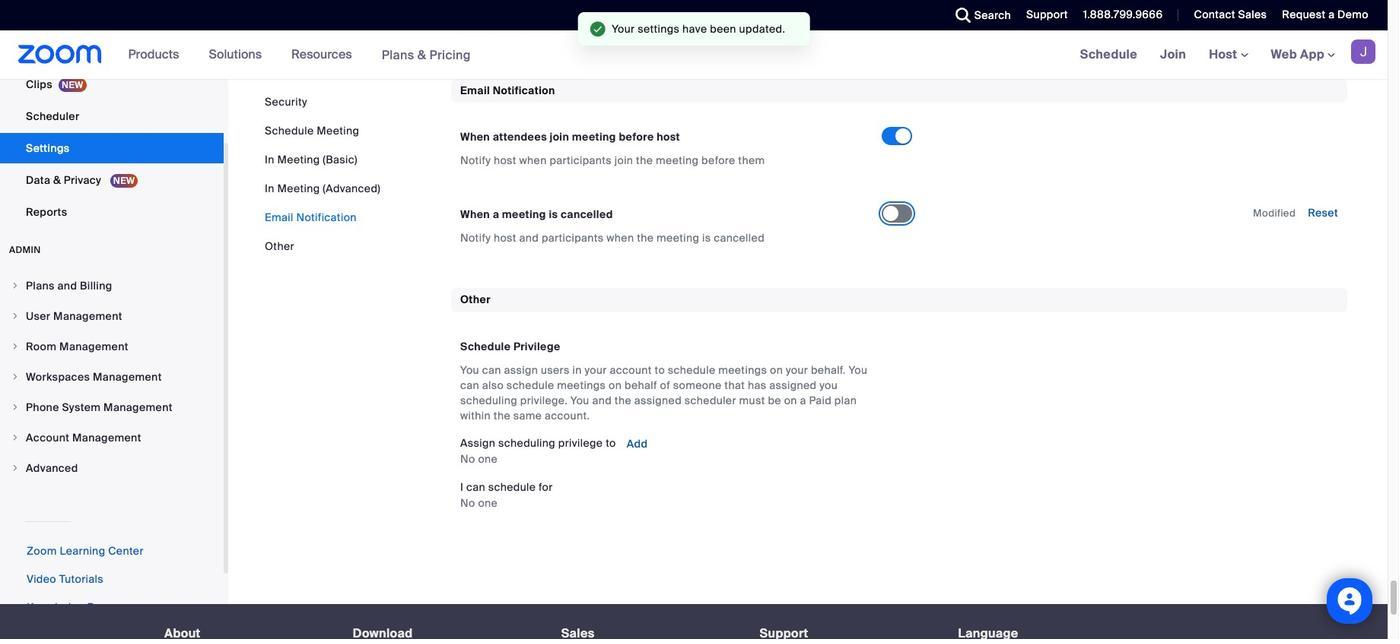 Task type: vqa. For each thing, say whether or not it's contained in the screenshot.
the top name
no



Task type: describe. For each thing, give the bounding box(es) containing it.
zoom learning center link
[[27, 545, 144, 558]]

management for user management
[[53, 309, 122, 323]]

0 horizontal spatial before
[[619, 130, 654, 144]]

other inside 'element'
[[460, 293, 491, 307]]

been
[[710, 22, 736, 36]]

right image for account management
[[11, 433, 20, 443]]

participants for meeting
[[550, 154, 612, 168]]

for
[[539, 481, 553, 494]]

add button
[[625, 437, 649, 451]]

video tutorials link
[[27, 573, 103, 586]]

products button
[[128, 30, 186, 79]]

solutions
[[209, 46, 262, 62]]

account
[[610, 363, 652, 377]]

web app button
[[1271, 46, 1335, 62]]

privacy
[[64, 173, 101, 187]]

1.888.799.9666 button up join
[[1072, 0, 1167, 30]]

1 heading from the left
[[164, 627, 325, 640]]

no one
[[460, 452, 498, 466]]

that
[[725, 379, 745, 392]]

be
[[768, 394, 781, 408]]

someone
[[673, 379, 722, 392]]

plans for plans and billing
[[26, 279, 55, 293]]

4 heading from the left
[[760, 627, 931, 640]]

1 horizontal spatial email notification
[[460, 84, 555, 97]]

plans for plans & pricing
[[382, 47, 414, 63]]

resources
[[291, 46, 352, 62]]

web app
[[1271, 46, 1325, 62]]

1 vertical spatial schedule
[[507, 379, 554, 392]]

0 vertical spatial email
[[460, 84, 490, 97]]

knowledge
[[27, 601, 84, 615]]

behalf.
[[811, 363, 846, 377]]

a for demo
[[1329, 8, 1335, 21]]

system
[[62, 401, 101, 414]]

& for privacy
[[53, 173, 61, 187]]

meeting for (basic)
[[277, 153, 320, 167]]

reports
[[26, 205, 67, 219]]

base
[[87, 601, 113, 615]]

pricing
[[429, 47, 471, 63]]

knowledge base
[[27, 601, 113, 615]]

schedule link
[[1069, 30, 1149, 79]]

and inside you can assign users in your account to schedule meetings on your behalf. you can also schedule meetings on behalf of someone that has assigned you scheduling privilege. you and the assigned scheduler must be on a paid plan within the same account.
[[592, 394, 612, 408]]

search button
[[944, 0, 1015, 30]]

right image for room
[[11, 342, 20, 351]]

user management
[[26, 309, 122, 323]]

paid
[[809, 394, 832, 408]]

schedule meeting
[[265, 124, 359, 138]]

modified
[[1253, 207, 1296, 220]]

meetings navigation
[[1069, 30, 1388, 80]]

schedule inside i can schedule for no one
[[488, 481, 536, 494]]

workspaces
[[26, 370, 90, 384]]

search
[[974, 8, 1011, 22]]

1.888.799.9666
[[1083, 8, 1163, 21]]

settings link
[[0, 133, 224, 163]]

1 horizontal spatial join
[[615, 154, 633, 168]]

3 heading from the left
[[561, 627, 732, 640]]

account
[[26, 431, 69, 445]]

contact
[[1194, 8, 1235, 21]]

sales
[[1238, 8, 1267, 21]]

right image for workspaces management
[[11, 373, 20, 382]]

privilege
[[514, 340, 560, 354]]

(advanced)
[[323, 182, 381, 196]]

& for pricing
[[417, 47, 426, 63]]

request a demo
[[1282, 8, 1369, 21]]

in meeting (basic)
[[265, 153, 357, 167]]

a for meeting
[[493, 208, 499, 222]]

1 no from the top
[[460, 452, 475, 466]]

management inside phone system management menu item
[[103, 401, 173, 414]]

one inside i can schedule for no one
[[478, 497, 498, 510]]

1 vertical spatial cancelled
[[714, 232, 765, 245]]

management for account management
[[72, 431, 141, 445]]

1 horizontal spatial notification
[[493, 84, 555, 97]]

updated.
[[739, 22, 785, 36]]

assign
[[504, 363, 538, 377]]

banner containing products
[[0, 30, 1388, 80]]

profile picture image
[[1351, 40, 1376, 64]]

clips
[[26, 77, 52, 91]]

product information navigation
[[117, 30, 482, 80]]

0 horizontal spatial when
[[519, 154, 547, 168]]

email notification link
[[265, 211, 357, 224]]

zoom learning center
[[27, 545, 144, 558]]

0 vertical spatial host
[[657, 130, 680, 144]]

data
[[26, 173, 50, 187]]

you
[[820, 379, 838, 392]]

when attendees join meeting before host
[[460, 130, 680, 144]]

app
[[1300, 46, 1325, 62]]

host for when attendees join meeting before host
[[494, 154, 516, 168]]

must
[[739, 394, 765, 408]]

schedule meeting link
[[265, 124, 359, 138]]

1 vertical spatial can
[[460, 379, 479, 392]]

0 vertical spatial meeting
[[317, 124, 359, 138]]

in meeting (basic) link
[[265, 153, 357, 167]]

solutions button
[[209, 30, 269, 79]]

0 vertical spatial is
[[549, 208, 558, 222]]

them
[[738, 154, 765, 168]]

reset button
[[1308, 206, 1338, 220]]

behalf
[[625, 379, 657, 392]]

0 horizontal spatial you
[[460, 363, 479, 377]]

have
[[683, 22, 707, 36]]

notify host and participants when the meeting is cancelled
[[460, 232, 765, 245]]

join link
[[1149, 30, 1198, 79]]

phone system management
[[26, 401, 173, 414]]

0 vertical spatial cancelled
[[561, 208, 613, 222]]

web
[[1271, 46, 1297, 62]]

can for you
[[482, 363, 501, 377]]

also
[[482, 379, 504, 392]]

video
[[27, 573, 56, 586]]

room
[[26, 340, 57, 354]]

data & privacy link
[[0, 165, 224, 195]]

0 vertical spatial schedule
[[668, 363, 716, 377]]

and inside email notification element
[[519, 232, 539, 245]]

in
[[572, 363, 582, 377]]

2 vertical spatial on
[[784, 394, 797, 408]]

i can schedule for no one
[[460, 481, 553, 510]]

phone system management menu item
[[0, 393, 224, 422]]

workspaces management menu item
[[0, 363, 224, 392]]

schedule privilege
[[460, 340, 560, 354]]

clips link
[[0, 69, 224, 99]]

email inside menu bar
[[265, 211, 293, 224]]

user management menu item
[[0, 302, 224, 331]]

0 vertical spatial on
[[770, 363, 783, 377]]

your
[[612, 22, 635, 36]]

account.
[[545, 409, 590, 423]]

assign
[[460, 436, 496, 450]]

reports link
[[0, 197, 224, 227]]

1 vertical spatial assigned
[[634, 394, 682, 408]]

user
[[26, 309, 50, 323]]

0 vertical spatial assigned
[[769, 379, 817, 392]]



Task type: locate. For each thing, give the bounding box(es) containing it.
1 horizontal spatial schedule
[[460, 340, 511, 354]]

1 horizontal spatial before
[[702, 154, 735, 168]]

your
[[585, 363, 607, 377], [786, 363, 808, 377]]

can left also
[[460, 379, 479, 392]]

before
[[619, 130, 654, 144], [702, 154, 735, 168]]

menu bar containing security
[[265, 94, 381, 254]]

in
[[265, 153, 274, 167], [265, 182, 274, 196]]

plans inside the "product information" navigation
[[382, 47, 414, 63]]

other element
[[451, 289, 1347, 538]]

1 horizontal spatial plans
[[382, 47, 414, 63]]

notify for notify host when participants join the meeting before them
[[460, 154, 491, 168]]

2 horizontal spatial you
[[849, 363, 868, 377]]

and left billing
[[57, 279, 77, 293]]

join down "when attendees join meeting before host"
[[615, 154, 633, 168]]

schedule down security
[[265, 124, 314, 138]]

email up other link
[[265, 211, 293, 224]]

0 horizontal spatial a
[[493, 208, 499, 222]]

right image left user
[[11, 312, 20, 321]]

your settings have been updated.
[[612, 22, 785, 36]]

management up account management menu item
[[103, 401, 173, 414]]

schedule for schedule
[[1080, 46, 1137, 62]]

0 vertical spatial one
[[478, 452, 498, 466]]

knowledge base link
[[27, 601, 113, 615]]

1 when from the top
[[460, 130, 490, 144]]

privilege
[[558, 436, 603, 450]]

other link
[[265, 240, 294, 253]]

management up phone system management menu item
[[93, 370, 162, 384]]

1 vertical spatial to
[[606, 436, 616, 450]]

1 vertical spatial right image
[[11, 403, 20, 412]]

on up be
[[770, 363, 783, 377]]

right image
[[11, 373, 20, 382], [11, 403, 20, 412], [11, 433, 20, 443]]

email down pricing
[[460, 84, 490, 97]]

1 vertical spatial host
[[494, 154, 516, 168]]

in meeting (advanced) link
[[265, 182, 381, 196]]

on right be
[[784, 394, 797, 408]]

can
[[482, 363, 501, 377], [460, 379, 479, 392], [466, 481, 485, 494]]

security link
[[265, 95, 307, 109]]

2 right image from the top
[[11, 312, 20, 321]]

0 vertical spatial to
[[655, 363, 665, 377]]

schedule down 1.888.799.9666
[[1080, 46, 1137, 62]]

you can assign users in your account to schedule meetings on your behalf. you can also schedule meetings on behalf of someone that has assigned you scheduling privilege. you and the assigned scheduler must be on a paid plan within the same account.
[[460, 363, 868, 423]]

0 horizontal spatial on
[[609, 379, 622, 392]]

notify host when participants join the meeting before them
[[460, 154, 765, 168]]

scheduler
[[26, 109, 79, 123]]

in up the email notification link
[[265, 182, 274, 196]]

2 when from the top
[[460, 208, 490, 222]]

meeting for (advanced)
[[277, 182, 320, 196]]

before left them
[[702, 154, 735, 168]]

can inside i can schedule for no one
[[466, 481, 485, 494]]

0 horizontal spatial to
[[606, 436, 616, 450]]

0 horizontal spatial and
[[57, 279, 77, 293]]

schedule
[[668, 363, 716, 377], [507, 379, 554, 392], [488, 481, 536, 494]]

0 vertical spatial schedule
[[1080, 46, 1137, 62]]

0 vertical spatial email notification
[[460, 84, 555, 97]]

tutorials
[[59, 573, 103, 586]]

a inside you can assign users in your account to schedule meetings on your behalf. you can also schedule meetings on behalf of someone that has assigned you scheduling privilege. you and the assigned scheduler must be on a paid plan within the same account.
[[800, 394, 806, 408]]

right image inside room management menu item
[[11, 342, 20, 351]]

scheduler
[[685, 394, 736, 408]]

1 vertical spatial when
[[607, 232, 634, 245]]

zoom logo image
[[18, 45, 102, 64]]

no down assign
[[460, 452, 475, 466]]

scheduling inside you can assign users in your account to schedule meetings on your behalf. you can also schedule meetings on behalf of someone that has assigned you scheduling privilege. you and the assigned scheduler must be on a paid plan within the same account.
[[460, 394, 517, 408]]

3 right image from the top
[[11, 342, 20, 351]]

right image for phone system management
[[11, 403, 20, 412]]

0 vertical spatial in
[[265, 153, 274, 167]]

0 horizontal spatial other
[[265, 240, 294, 253]]

1 vertical spatial in
[[265, 182, 274, 196]]

1 in from the top
[[265, 153, 274, 167]]

2 vertical spatial meeting
[[277, 182, 320, 196]]

2 no from the top
[[460, 497, 475, 510]]

1 vertical spatial when
[[460, 208, 490, 222]]

email notification down in meeting (advanced) link on the top left of page
[[265, 211, 357, 224]]

2 horizontal spatial and
[[592, 394, 612, 408]]

plans up user
[[26, 279, 55, 293]]

same
[[513, 409, 542, 423]]

1 horizontal spatial to
[[655, 363, 665, 377]]

host down attendees
[[494, 154, 516, 168]]

contact sales
[[1194, 8, 1267, 21]]

billing
[[80, 279, 112, 293]]

1 vertical spatial scheduling
[[498, 436, 555, 450]]

plan
[[835, 394, 857, 408]]

0 vertical spatial notification
[[493, 84, 555, 97]]

in down schedule meeting
[[265, 153, 274, 167]]

settings
[[638, 22, 680, 36]]

to up of
[[655, 363, 665, 377]]

0 horizontal spatial email
[[265, 211, 293, 224]]

no down i
[[460, 497, 475, 510]]

1 horizontal spatial you
[[570, 394, 589, 408]]

right image
[[11, 281, 20, 290], [11, 312, 20, 321], [11, 342, 20, 351], [11, 464, 20, 473]]

management for workspaces management
[[93, 370, 162, 384]]

schedule inside menu bar
[[265, 124, 314, 138]]

request
[[1282, 8, 1326, 21]]

schedule inside meetings navigation
[[1080, 46, 1137, 62]]

learning
[[60, 545, 105, 558]]

scheduling
[[460, 394, 517, 408], [498, 436, 555, 450]]

1 vertical spatial meetings
[[557, 379, 606, 392]]

zoom
[[27, 545, 57, 558]]

meetings up that
[[718, 363, 767, 377]]

right image for user
[[11, 312, 20, 321]]

0 vertical spatial &
[[417, 47, 426, 63]]

host up notify host when participants join the meeting before them
[[657, 130, 680, 144]]

2 vertical spatial host
[[494, 232, 516, 245]]

management inside user management menu item
[[53, 309, 122, 323]]

notification inside menu bar
[[296, 211, 357, 224]]

when
[[519, 154, 547, 168], [607, 232, 634, 245]]

management up workspaces management
[[59, 340, 128, 354]]

0 horizontal spatial email notification
[[265, 211, 357, 224]]

assigned up be
[[769, 379, 817, 392]]

assigned down of
[[634, 394, 682, 408]]

right image left phone
[[11, 403, 20, 412]]

recordings link
[[0, 37, 224, 67]]

i
[[460, 481, 464, 494]]

1 vertical spatial participants
[[542, 232, 604, 245]]

no
[[460, 452, 475, 466], [460, 497, 475, 510]]

right image for plans
[[11, 281, 20, 290]]

0 horizontal spatial schedule
[[265, 124, 314, 138]]

notification
[[493, 84, 555, 97], [296, 211, 357, 224]]

& inside the "product information" navigation
[[417, 47, 426, 63]]

schedule for schedule meeting
[[265, 124, 314, 138]]

in for in meeting (basic)
[[265, 153, 274, 167]]

1 your from the left
[[585, 363, 607, 377]]

advanced
[[26, 462, 78, 475]]

right image inside plans and billing menu item
[[11, 281, 20, 290]]

notify
[[460, 154, 491, 168], [460, 232, 491, 245]]

email notification up attendees
[[460, 84, 555, 97]]

right image inside workspaces management menu item
[[11, 373, 20, 382]]

demo
[[1338, 8, 1369, 21]]

assigned
[[769, 379, 817, 392], [634, 394, 682, 408]]

schedule up someone
[[668, 363, 716, 377]]

room management
[[26, 340, 128, 354]]

0 vertical spatial meetings
[[718, 363, 767, 377]]

center
[[108, 545, 144, 558]]

host down when a meeting is cancelled
[[494, 232, 516, 245]]

banner
[[0, 30, 1388, 80]]

attendees
[[493, 130, 547, 144]]

plans inside plans and billing menu item
[[26, 279, 55, 293]]

support link
[[1015, 0, 1072, 30], [1026, 8, 1068, 21]]

right image left workspaces
[[11, 373, 20, 382]]

cancelled
[[561, 208, 613, 222], [714, 232, 765, 245]]

0 horizontal spatial is
[[549, 208, 558, 222]]

to
[[655, 363, 665, 377], [606, 436, 616, 450]]

0 vertical spatial no
[[460, 452, 475, 466]]

2 one from the top
[[478, 497, 498, 510]]

account management menu item
[[0, 424, 224, 452]]

1.888.799.9666 button
[[1072, 0, 1167, 30], [1083, 8, 1163, 21]]

2 horizontal spatial a
[[1329, 8, 1335, 21]]

schedule left for
[[488, 481, 536, 494]]

right image left account
[[11, 433, 20, 443]]

one down assign
[[478, 452, 498, 466]]

right image down admin
[[11, 281, 20, 290]]

2 vertical spatial right image
[[11, 433, 20, 443]]

0 vertical spatial join
[[550, 130, 569, 144]]

products
[[128, 46, 179, 62]]

0 vertical spatial notify
[[460, 154, 491, 168]]

management down phone system management menu item
[[72, 431, 141, 445]]

0 vertical spatial and
[[519, 232, 539, 245]]

security
[[265, 95, 307, 109]]

personal menu menu
[[0, 0, 224, 229]]

1 right image from the top
[[11, 373, 20, 382]]

0 vertical spatial can
[[482, 363, 501, 377]]

other down the email notification link
[[265, 240, 294, 253]]

2 your from the left
[[786, 363, 808, 377]]

1 horizontal spatial a
[[800, 394, 806, 408]]

notify for notify host and participants when the meeting is cancelled
[[460, 232, 491, 245]]

no inside i can schedule for no one
[[460, 497, 475, 510]]

can up also
[[482, 363, 501, 377]]

schedule
[[1080, 46, 1137, 62], [265, 124, 314, 138], [460, 340, 511, 354]]

right image inside user management menu item
[[11, 312, 20, 321]]

a
[[1329, 8, 1335, 21], [493, 208, 499, 222], [800, 394, 806, 408]]

admin
[[9, 244, 41, 256]]

one down 'no one' in the bottom left of the page
[[478, 497, 498, 510]]

0 horizontal spatial cancelled
[[561, 208, 613, 222]]

0 vertical spatial other
[[265, 240, 294, 253]]

1 vertical spatial notification
[[296, 211, 357, 224]]

meeting up the email notification link
[[277, 182, 320, 196]]

you right behalf.
[[849, 363, 868, 377]]

(basic)
[[323, 153, 357, 167]]

1 horizontal spatial other
[[460, 293, 491, 307]]

when for when attendees join meeting before host
[[460, 130, 490, 144]]

admin menu menu
[[0, 271, 224, 484]]

email notification element
[[451, 79, 1347, 264]]

& left pricing
[[417, 47, 426, 63]]

2 notify from the top
[[460, 232, 491, 245]]

0 vertical spatial before
[[619, 130, 654, 144]]

schedule for schedule privilege
[[460, 340, 511, 354]]

data & privacy
[[26, 173, 104, 187]]

contact sales link
[[1183, 0, 1271, 30], [1194, 8, 1267, 21]]

and
[[519, 232, 539, 245], [57, 279, 77, 293], [592, 394, 612, 408]]

schedule inside other 'element'
[[460, 340, 511, 354]]

management down billing
[[53, 309, 122, 323]]

1 horizontal spatial cancelled
[[714, 232, 765, 245]]

and inside menu item
[[57, 279, 77, 293]]

and down account
[[592, 394, 612, 408]]

1 vertical spatial one
[[478, 497, 498, 510]]

meetings down the in
[[557, 379, 606, 392]]

and down when a meeting is cancelled
[[519, 232, 539, 245]]

recordings
[[26, 45, 86, 59]]

on down account
[[609, 379, 622, 392]]

notification down in meeting (advanced) link on the top left of page
[[296, 211, 357, 224]]

join right attendees
[[550, 130, 569, 144]]

in for in meeting (advanced)
[[265, 182, 274, 196]]

heading
[[164, 627, 325, 640], [353, 627, 534, 640], [561, 627, 732, 640], [760, 627, 931, 640]]

participants for is
[[542, 232, 604, 245]]

management inside workspaces management menu item
[[93, 370, 162, 384]]

support
[[1026, 8, 1068, 21]]

1 horizontal spatial and
[[519, 232, 539, 245]]

0 horizontal spatial notification
[[296, 211, 357, 224]]

meeting down schedule meeting
[[277, 153, 320, 167]]

2 horizontal spatial schedule
[[1080, 46, 1137, 62]]

1 one from the top
[[478, 452, 498, 466]]

host for when a meeting is cancelled
[[494, 232, 516, 245]]

schedule down assign
[[507, 379, 554, 392]]

1 right image from the top
[[11, 281, 20, 290]]

1 horizontal spatial email
[[460, 84, 490, 97]]

phone
[[26, 401, 59, 414]]

management inside room management menu item
[[59, 340, 128, 354]]

plans left pricing
[[382, 47, 414, 63]]

your left behalf.
[[786, 363, 808, 377]]

meeting
[[317, 124, 359, 138], [277, 153, 320, 167], [277, 182, 320, 196]]

management
[[53, 309, 122, 323], [59, 340, 128, 354], [93, 370, 162, 384], [103, 401, 173, 414], [72, 431, 141, 445]]

notification up attendees
[[493, 84, 555, 97]]

& inside personal menu menu
[[53, 173, 61, 187]]

2 vertical spatial a
[[800, 394, 806, 408]]

account management
[[26, 431, 141, 445]]

reset
[[1308, 206, 1338, 220]]

right image inside account management menu item
[[11, 433, 20, 443]]

2 heading from the left
[[353, 627, 534, 640]]

0 vertical spatial when
[[519, 154, 547, 168]]

0 horizontal spatial &
[[53, 173, 61, 187]]

menu bar
[[265, 94, 381, 254]]

management for room management
[[59, 340, 128, 354]]

0 horizontal spatial join
[[550, 130, 569, 144]]

1 vertical spatial and
[[57, 279, 77, 293]]

scheduling down also
[[460, 394, 517, 408]]

join
[[1160, 46, 1186, 62]]

workspaces management
[[26, 370, 162, 384]]

2 vertical spatial schedule
[[460, 340, 511, 354]]

1 vertical spatial no
[[460, 497, 475, 510]]

email
[[460, 84, 490, 97], [265, 211, 293, 224]]

right image left advanced
[[11, 464, 20, 473]]

0 horizontal spatial assigned
[[634, 394, 682, 408]]

advanced menu item
[[0, 454, 224, 483]]

2 horizontal spatial on
[[784, 394, 797, 408]]

4 right image from the top
[[11, 464, 20, 473]]

1 vertical spatial on
[[609, 379, 622, 392]]

1 vertical spatial &
[[53, 173, 61, 187]]

you up account.
[[570, 394, 589, 408]]

1 horizontal spatial your
[[786, 363, 808, 377]]

3 right image from the top
[[11, 433, 20, 443]]

2 right image from the top
[[11, 403, 20, 412]]

plans and billing menu item
[[0, 271, 224, 300]]

1 notify from the top
[[460, 154, 491, 168]]

email notification
[[460, 84, 555, 97], [265, 211, 357, 224]]

before up notify host when participants join the meeting before them
[[619, 130, 654, 144]]

0 horizontal spatial meetings
[[557, 379, 606, 392]]

has
[[748, 379, 767, 392]]

right image inside 'advanced' menu item
[[11, 464, 20, 473]]

0 horizontal spatial your
[[585, 363, 607, 377]]

success image
[[590, 21, 606, 37]]

other up 'schedule privilege'
[[460, 293, 491, 307]]

& right the data
[[53, 173, 61, 187]]

management inside account management menu item
[[72, 431, 141, 445]]

0 vertical spatial a
[[1329, 8, 1335, 21]]

1 horizontal spatial is
[[702, 232, 711, 245]]

can for i
[[466, 481, 485, 494]]

meeting up the (basic)
[[317, 124, 359, 138]]

participants down "when attendees join meeting before host"
[[550, 154, 612, 168]]

you up within
[[460, 363, 479, 377]]

resources button
[[291, 30, 359, 79]]

1 vertical spatial other
[[460, 293, 491, 307]]

2 vertical spatial and
[[592, 394, 612, 408]]

plans & pricing
[[382, 47, 471, 63]]

1 horizontal spatial meetings
[[718, 363, 767, 377]]

0 vertical spatial right image
[[11, 373, 20, 382]]

1.888.799.9666 button up 'schedule' link
[[1083, 8, 1163, 21]]

1 vertical spatial a
[[493, 208, 499, 222]]

0 vertical spatial when
[[460, 130, 490, 144]]

room management menu item
[[0, 332, 224, 361]]

schedule up also
[[460, 340, 511, 354]]

add
[[627, 437, 648, 451]]

to left "add" button
[[606, 436, 616, 450]]

0 horizontal spatial plans
[[26, 279, 55, 293]]

1 vertical spatial meeting
[[277, 153, 320, 167]]

to inside you can assign users in your account to schedule meetings on your behalf. you can also schedule meetings on behalf of someone that has assigned you scheduling privilege. you and the assigned scheduler must be on a paid plan within the same account.
[[655, 363, 665, 377]]

notes
[[26, 13, 57, 27]]

can right i
[[466, 481, 485, 494]]

when for when a meeting is cancelled
[[460, 208, 490, 222]]

right image left room at left
[[11, 342, 20, 351]]

right image inside phone system management menu item
[[11, 403, 20, 412]]

join
[[550, 130, 569, 144], [615, 154, 633, 168]]

participants down when a meeting is cancelled
[[542, 232, 604, 245]]

your right the in
[[585, 363, 607, 377]]

1 vertical spatial email notification
[[265, 211, 357, 224]]

of
[[660, 379, 670, 392]]

assign scheduling privilege to
[[460, 436, 619, 450]]

users
[[541, 363, 570, 377]]

0 vertical spatial participants
[[550, 154, 612, 168]]

1 horizontal spatial on
[[770, 363, 783, 377]]

2 vertical spatial can
[[466, 481, 485, 494]]

1 vertical spatial schedule
[[265, 124, 314, 138]]

2 in from the top
[[265, 182, 274, 196]]

scheduling down "same"
[[498, 436, 555, 450]]

one
[[478, 452, 498, 466], [478, 497, 498, 510]]

1 vertical spatial notify
[[460, 232, 491, 245]]



